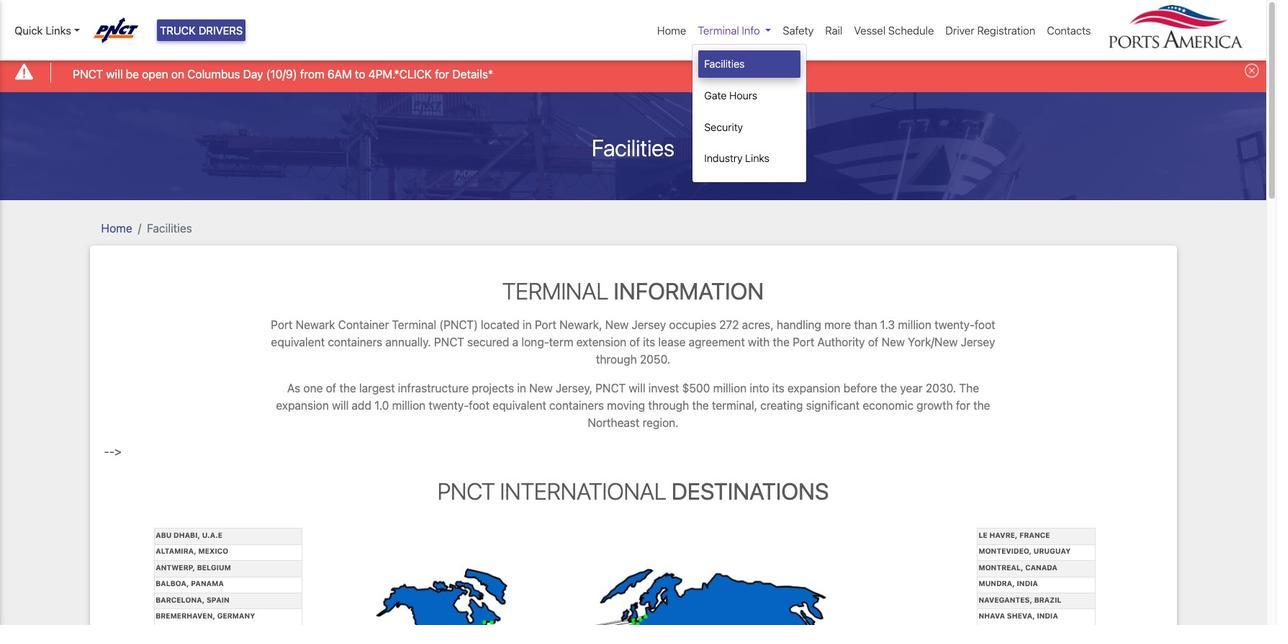 Task type: vqa. For each thing, say whether or not it's contained in the screenshot.
*
no



Task type: describe. For each thing, give the bounding box(es) containing it.
terminal,
[[712, 399, 758, 412]]

extension
[[576, 336, 627, 349]]

the inside port newark container terminal (pnct) located in port newark, new jersey occupies 272 acres, handling more than 1.3 million twenty-foot equivalent containers annually. pnct secured a long-term extension of its lease agreement with the port authority of new york/new jersey through 2050.
[[773, 336, 790, 349]]

terminal for terminal info
[[698, 24, 739, 37]]

pnct inside port newark container terminal (pnct) located in port newark, new jersey occupies 272 acres, handling more than 1.3 million twenty-foot equivalent containers annually. pnct secured a long-term extension of its lease agreement with the port authority of new york/new jersey through 2050.
[[434, 336, 464, 349]]

montreal,
[[979, 563, 1024, 572]]

quick
[[14, 24, 43, 37]]

foot inside as one of the largest infrastructure projects in new jersey, pnct will invest $500 million into its expansion before the year 2030. the expansion will add 1.0 million twenty-foot equivalent containers moving through the terminal, creating significant economic growth for the northeast region.
[[469, 399, 490, 412]]

in inside port newark container terminal (pnct) located in port newark, new jersey occupies 272 acres, handling more than 1.3 million twenty-foot equivalent containers annually. pnct secured a long-term extension of its lease agreement with the port authority of new york/new jersey through 2050.
[[523, 318, 532, 331]]

day
[[243, 67, 263, 80]]

le
[[979, 531, 988, 539]]

million inside port newark container terminal (pnct) located in port newark, new jersey occupies 272 acres, handling more than 1.3 million twenty-foot equivalent containers annually. pnct secured a long-term extension of its lease agreement with the port authority of new york/new jersey through 2050.
[[898, 318, 932, 331]]

registration
[[978, 24, 1036, 37]]

truck drivers link
[[157, 19, 246, 41]]

2 vertical spatial will
[[332, 399, 349, 412]]

from
[[300, 67, 324, 80]]

as
[[287, 382, 300, 395]]

terminal info
[[698, 24, 760, 37]]

navegantes,
[[979, 595, 1033, 604]]

through inside as one of the largest infrastructure projects in new jersey, pnct will invest $500 million into its expansion before the year 2030. the expansion will add 1.0 million twenty-foot equivalent containers moving through the terminal, creating significant economic growth for the northeast region.
[[648, 399, 689, 412]]

pnct will be open on columbus day (10/9) from 6am to 4pm.*click for details* alert
[[0, 53, 1267, 92]]

newark,
[[560, 318, 602, 331]]

details*
[[452, 67, 493, 80]]

1 horizontal spatial expansion
[[788, 382, 841, 395]]

brazil
[[1035, 595, 1062, 604]]

before
[[844, 382, 878, 395]]

pnct inside as one of the largest infrastructure projects in new jersey, pnct will invest $500 million into its expansion before the year 2030. the expansion will add 1.0 million twenty-foot equivalent containers moving through the terminal, creating significant economic growth for the northeast region.
[[596, 382, 626, 395]]

0 vertical spatial jersey
[[632, 318, 666, 331]]

than
[[854, 318, 877, 331]]

balboa,
[[156, 579, 189, 588]]

antwerp,
[[156, 563, 195, 572]]

gate hours link
[[699, 82, 801, 109]]

barcelona, spain
[[156, 595, 229, 604]]

for inside pnct will be open on columbus day (10/9) from 6am to 4pm.*click for details* link
[[435, 67, 449, 80]]

growth
[[917, 399, 953, 412]]

balboa, panama
[[156, 579, 224, 588]]

the down the
[[974, 399, 991, 412]]

havre,
[[990, 531, 1018, 539]]

quick links
[[14, 24, 71, 37]]

6am
[[328, 67, 352, 80]]

industry links link
[[699, 145, 801, 172]]

1 vertical spatial jersey
[[961, 336, 996, 349]]

safety link
[[777, 17, 820, 44]]

contacts link
[[1041, 17, 1097, 44]]

infrastructure
[[398, 382, 469, 395]]

belgium
[[197, 563, 231, 572]]

montevideo,
[[979, 547, 1032, 555]]

as one of the largest infrastructure projects in new jersey, pnct will invest $500 million into its expansion before the year 2030. the expansion will add 1.0 million twenty-foot equivalent containers moving through the terminal, creating significant economic growth for the northeast region.
[[276, 382, 991, 429]]

information
[[614, 277, 764, 304]]

terminal info link
[[692, 17, 777, 44]]

nhava
[[979, 611, 1005, 620]]

a
[[512, 336, 519, 349]]

the up "economic"
[[881, 382, 897, 395]]

info
[[742, 24, 760, 37]]

uruguay
[[1034, 547, 1071, 555]]

located
[[481, 318, 520, 331]]

northeast
[[588, 416, 640, 429]]

$500
[[682, 382, 710, 395]]

add
[[352, 399, 372, 412]]

columbus
[[187, 67, 240, 80]]

2050.
[[640, 353, 671, 366]]

1 horizontal spatial of
[[630, 336, 640, 349]]

year
[[900, 382, 923, 395]]

2 horizontal spatial of
[[868, 336, 879, 349]]

(pnct)
[[439, 318, 478, 331]]

the
[[959, 382, 979, 395]]

the down "$500"
[[692, 399, 709, 412]]

twenty- inside port newark container terminal (pnct) located in port newark, new jersey occupies 272 acres, handling more than 1.3 million twenty-foot equivalent containers annually. pnct secured a long-term extension of its lease agreement with the port authority of new york/new jersey through 2050.
[[935, 318, 975, 331]]

through inside port newark container terminal (pnct) located in port newark, new jersey occupies 272 acres, handling more than 1.3 million twenty-foot equivalent containers annually. pnct secured a long-term extension of its lease agreement with the port authority of new york/new jersey through 2050.
[[596, 353, 637, 366]]

montevideo, uruguay
[[979, 547, 1071, 555]]

terminal inside port newark container terminal (pnct) located in port newark, new jersey occupies 272 acres, handling more than 1.3 million twenty-foot equivalent containers annually. pnct secured a long-term extension of its lease agreement with the port authority of new york/new jersey through 2050.
[[392, 318, 436, 331]]

be
[[126, 67, 139, 80]]

for inside as one of the largest infrastructure projects in new jersey, pnct will invest $500 million into its expansion before the year 2030. the expansion will add 1.0 million twenty-foot equivalent containers moving through the terminal, creating significant economic growth for the northeast region.
[[956, 399, 971, 412]]

authority
[[818, 336, 865, 349]]

1.3
[[880, 318, 895, 331]]

france
[[1020, 531, 1050, 539]]

close image
[[1245, 64, 1259, 78]]

rail link
[[820, 17, 848, 44]]

1.0
[[375, 399, 389, 412]]

1 horizontal spatial home
[[657, 24, 686, 37]]

security
[[705, 121, 743, 133]]

on
[[171, 67, 184, 80]]

jersey,
[[556, 382, 593, 395]]

contacts
[[1047, 24, 1091, 37]]

schedule
[[889, 24, 934, 37]]

germany
[[217, 611, 255, 620]]

secured
[[467, 336, 509, 349]]

canada
[[1026, 563, 1058, 572]]

with
[[748, 336, 770, 349]]

driver registration
[[946, 24, 1036, 37]]

navegantes, brazil
[[979, 595, 1062, 604]]

truck
[[160, 24, 196, 37]]

gate hours
[[705, 89, 758, 102]]

panama
[[191, 579, 224, 588]]

foot inside port newark container terminal (pnct) located in port newark, new jersey occupies 272 acres, handling more than 1.3 million twenty-foot equivalent containers annually. pnct secured a long-term extension of its lease agreement with the port authority of new york/new jersey through 2050.
[[975, 318, 996, 331]]

twenty- inside as one of the largest infrastructure projects in new jersey, pnct will invest $500 million into its expansion before the year 2030. the expansion will add 1.0 million twenty-foot equivalent containers moving through the terminal, creating significant economic growth for the northeast region.
[[429, 399, 469, 412]]

largest
[[359, 382, 395, 395]]

region.
[[643, 416, 679, 429]]

2 vertical spatial million
[[392, 399, 426, 412]]

mundra, india
[[979, 579, 1038, 588]]

4pm.*click
[[368, 67, 432, 80]]

in inside as one of the largest infrastructure projects in new jersey, pnct will invest $500 million into its expansion before the year 2030. the expansion will add 1.0 million twenty-foot equivalent containers moving through the terminal, creating significant economic growth for the northeast region.
[[517, 382, 526, 395]]

2 horizontal spatial port
[[793, 336, 815, 349]]

>
[[114, 445, 122, 458]]

spain
[[207, 595, 229, 604]]

vessel schedule link
[[848, 17, 940, 44]]

lease
[[659, 336, 686, 349]]

rail
[[825, 24, 843, 37]]



Task type: locate. For each thing, give the bounding box(es) containing it.
twenty- up york/new
[[935, 318, 975, 331]]

1 horizontal spatial million
[[713, 382, 747, 395]]

open
[[142, 67, 168, 80]]

international
[[500, 477, 667, 505]]

1 vertical spatial containers
[[549, 399, 604, 412]]

in up long-
[[523, 318, 532, 331]]

0 vertical spatial links
[[46, 24, 71, 37]]

0 horizontal spatial million
[[392, 399, 426, 412]]

will inside alert
[[106, 67, 123, 80]]

1 vertical spatial for
[[956, 399, 971, 412]]

the right 'with'
[[773, 336, 790, 349]]

1 horizontal spatial twenty-
[[935, 318, 975, 331]]

india down 'brazil'
[[1037, 611, 1058, 620]]

2 vertical spatial terminal
[[392, 318, 436, 331]]

1 vertical spatial expansion
[[276, 399, 329, 412]]

mexico
[[198, 547, 228, 555]]

1 - from the left
[[104, 445, 109, 458]]

mundra,
[[979, 579, 1015, 588]]

safety
[[783, 24, 814, 37]]

1 vertical spatial terminal
[[502, 277, 609, 304]]

million up york/new
[[898, 318, 932, 331]]

to
[[355, 67, 365, 80]]

new inside as one of the largest infrastructure projects in new jersey, pnct will invest $500 million into its expansion before the year 2030. the expansion will add 1.0 million twenty-foot equivalent containers moving through the terminal, creating significant economic growth for the northeast region.
[[529, 382, 553, 395]]

new up extension
[[605, 318, 629, 331]]

2 horizontal spatial new
[[882, 336, 905, 349]]

containers inside as one of the largest infrastructure projects in new jersey, pnct will invest $500 million into its expansion before the year 2030. the expansion will add 1.0 million twenty-foot equivalent containers moving through the terminal, creating significant economic growth for the northeast region.
[[549, 399, 604, 412]]

foot down projects
[[469, 399, 490, 412]]

0 horizontal spatial new
[[529, 382, 553, 395]]

india up navegantes, brazil
[[1017, 579, 1038, 588]]

invest
[[649, 382, 679, 395]]

1 horizontal spatial will
[[332, 399, 349, 412]]

million right the 1.0
[[392, 399, 426, 412]]

2030.
[[926, 382, 956, 395]]

containers down container
[[328, 336, 383, 349]]

links for quick links
[[46, 24, 71, 37]]

le havre, france
[[979, 531, 1050, 539]]

port down handling
[[793, 336, 815, 349]]

will up moving
[[629, 382, 646, 395]]

1 vertical spatial equivalent
[[493, 399, 546, 412]]

million up terminal,
[[713, 382, 747, 395]]

pnct international destinations
[[438, 477, 829, 505]]

1 vertical spatial facilities
[[592, 134, 675, 161]]

0 vertical spatial for
[[435, 67, 449, 80]]

1 horizontal spatial port
[[535, 318, 557, 331]]

destinations
[[672, 477, 829, 505]]

terminal for terminal information
[[502, 277, 609, 304]]

1 horizontal spatial jersey
[[961, 336, 996, 349]]

0 vertical spatial containers
[[328, 336, 383, 349]]

0 vertical spatial through
[[596, 353, 637, 366]]

pnct inside alert
[[73, 67, 103, 80]]

0 horizontal spatial expansion
[[276, 399, 329, 412]]

through down invest
[[648, 399, 689, 412]]

more
[[825, 318, 851, 331]]

projects
[[472, 382, 514, 395]]

its inside port newark container terminal (pnct) located in port newark, new jersey occupies 272 acres, handling more than 1.3 million twenty-foot equivalent containers annually. pnct secured a long-term extension of its lease agreement with the port authority of new york/new jersey through 2050.
[[643, 336, 656, 349]]

through
[[596, 353, 637, 366], [648, 399, 689, 412]]

0 horizontal spatial links
[[46, 24, 71, 37]]

jersey up the lease
[[632, 318, 666, 331]]

1 vertical spatial in
[[517, 382, 526, 395]]

annually.
[[386, 336, 431, 349]]

0 horizontal spatial jersey
[[632, 318, 666, 331]]

expansion
[[788, 382, 841, 395], [276, 399, 329, 412]]

1 horizontal spatial new
[[605, 318, 629, 331]]

-
[[104, 445, 109, 458], [109, 445, 114, 458]]

of up 2050.
[[630, 336, 640, 349]]

1 vertical spatial india
[[1037, 611, 1058, 620]]

in
[[523, 318, 532, 331], [517, 382, 526, 395]]

0 vertical spatial equivalent
[[271, 336, 325, 349]]

2 vertical spatial facilities
[[147, 221, 192, 234]]

term
[[549, 336, 573, 349]]

1 vertical spatial new
[[882, 336, 905, 349]]

will
[[106, 67, 123, 80], [629, 382, 646, 395], [332, 399, 349, 412]]

0 horizontal spatial facilities
[[147, 221, 192, 234]]

0 horizontal spatial foot
[[469, 399, 490, 412]]

expansion down as
[[276, 399, 329, 412]]

through down extension
[[596, 353, 637, 366]]

1 vertical spatial home
[[101, 221, 132, 234]]

vessel schedule
[[854, 24, 934, 37]]

sheva,
[[1007, 611, 1035, 620]]

security link
[[699, 114, 801, 141]]

links for industry links
[[745, 152, 770, 164]]

significant
[[806, 399, 860, 412]]

1 vertical spatial links
[[745, 152, 770, 164]]

jersey right york/new
[[961, 336, 996, 349]]

links right quick on the top left
[[46, 24, 71, 37]]

links
[[46, 24, 71, 37], [745, 152, 770, 164]]

barcelona,
[[156, 595, 205, 604]]

equivalent down projects
[[493, 399, 546, 412]]

port up long-
[[535, 318, 557, 331]]

quick links link
[[14, 22, 80, 38]]

the
[[773, 336, 790, 349], [339, 382, 356, 395], [881, 382, 897, 395], [692, 399, 709, 412], [974, 399, 991, 412]]

moving
[[607, 399, 645, 412]]

1 vertical spatial its
[[772, 382, 785, 395]]

into
[[750, 382, 769, 395]]

0 vertical spatial home link
[[652, 17, 692, 44]]

0 vertical spatial india
[[1017, 579, 1038, 588]]

newark
[[296, 318, 335, 331]]

2 horizontal spatial facilities
[[705, 58, 745, 70]]

1 horizontal spatial for
[[956, 399, 971, 412]]

the up add
[[339, 382, 356, 395]]

jersey
[[632, 318, 666, 331], [961, 336, 996, 349]]

equivalent
[[271, 336, 325, 349], [493, 399, 546, 412]]

altamira, mexico
[[156, 547, 228, 555]]

nhava sheva, india
[[979, 611, 1058, 620]]

2 vertical spatial new
[[529, 382, 553, 395]]

0 vertical spatial new
[[605, 318, 629, 331]]

its up 2050.
[[643, 336, 656, 349]]

drivers
[[199, 24, 243, 37]]

abu
[[156, 531, 172, 539]]

for left details*
[[435, 67, 449, 80]]

1 horizontal spatial through
[[648, 399, 689, 412]]

new down 1.3
[[882, 336, 905, 349]]

will left add
[[332, 399, 349, 412]]

equivalent inside as one of the largest infrastructure projects in new jersey, pnct will invest $500 million into its expansion before the year 2030. the expansion will add 1.0 million twenty-foot equivalent containers moving through the terminal, creating significant economic growth for the northeast region.
[[493, 399, 546, 412]]

expansion up significant
[[788, 382, 841, 395]]

equivalent down newark
[[271, 336, 325, 349]]

containers inside port newark container terminal (pnct) located in port newark, new jersey occupies 272 acres, handling more than 1.3 million twenty-foot equivalent containers annually. pnct secured a long-term extension of its lease agreement with the port authority of new york/new jersey through 2050.
[[328, 336, 383, 349]]

2 horizontal spatial million
[[898, 318, 932, 331]]

hours
[[729, 89, 758, 102]]

1 horizontal spatial its
[[772, 382, 785, 395]]

in right projects
[[517, 382, 526, 395]]

1 horizontal spatial foot
[[975, 318, 996, 331]]

vessel
[[854, 24, 886, 37]]

0 horizontal spatial terminal
[[392, 318, 436, 331]]

terminal information
[[502, 277, 764, 304]]

terminal left info
[[698, 24, 739, 37]]

0 vertical spatial foot
[[975, 318, 996, 331]]

port
[[271, 318, 293, 331], [535, 318, 557, 331], [793, 336, 815, 349]]

0 horizontal spatial home
[[101, 221, 132, 234]]

altamira,
[[156, 547, 196, 555]]

2 - from the left
[[109, 445, 114, 458]]

1 vertical spatial million
[[713, 382, 747, 395]]

foot up the
[[975, 318, 996, 331]]

bremerhaven,
[[156, 611, 215, 620]]

york/new
[[908, 336, 958, 349]]

pnct will be open on columbus day (10/9) from 6am to 4pm.*click for details* link
[[73, 65, 493, 83]]

1 horizontal spatial home link
[[652, 17, 692, 44]]

will left the be
[[106, 67, 123, 80]]

one
[[303, 382, 323, 395]]

pnct
[[73, 67, 103, 80], [434, 336, 464, 349], [596, 382, 626, 395], [438, 477, 495, 505]]

bremerhaven, germany
[[156, 611, 255, 620]]

of inside as one of the largest infrastructure projects in new jersey, pnct will invest $500 million into its expansion before the year 2030. the expansion will add 1.0 million twenty-foot equivalent containers moving through the terminal, creating significant economic growth for the northeast region.
[[326, 382, 336, 395]]

its
[[643, 336, 656, 349], [772, 382, 785, 395]]

1 vertical spatial foot
[[469, 399, 490, 412]]

terminal up newark,
[[502, 277, 609, 304]]

links down security link at the top of the page
[[745, 152, 770, 164]]

truck drivers
[[160, 24, 243, 37]]

1 vertical spatial twenty-
[[429, 399, 469, 412]]

new left jersey,
[[529, 382, 553, 395]]

containers down jersey,
[[549, 399, 604, 412]]

u.a.e
[[202, 531, 223, 539]]

port left newark
[[271, 318, 293, 331]]

pnct will be open on columbus day (10/9) from 6am to 4pm.*click for details*
[[73, 67, 493, 80]]

2 horizontal spatial will
[[629, 382, 646, 395]]

dhabi,
[[174, 531, 200, 539]]

0 horizontal spatial its
[[643, 336, 656, 349]]

rail image
[[374, 563, 893, 625]]

for down the
[[956, 399, 971, 412]]

of right one
[[326, 382, 336, 395]]

0 vertical spatial expansion
[[788, 382, 841, 395]]

0 vertical spatial terminal
[[698, 24, 739, 37]]

0 horizontal spatial will
[[106, 67, 123, 80]]

montreal, canada
[[979, 563, 1058, 572]]

0 vertical spatial home
[[657, 24, 686, 37]]

0 horizontal spatial of
[[326, 382, 336, 395]]

1 horizontal spatial equivalent
[[493, 399, 546, 412]]

1 horizontal spatial containers
[[549, 399, 604, 412]]

1 vertical spatial through
[[648, 399, 689, 412]]

1 horizontal spatial facilities
[[592, 134, 675, 161]]

equivalent inside port newark container terminal (pnct) located in port newark, new jersey occupies 272 acres, handling more than 1.3 million twenty-foot equivalent containers annually. pnct secured a long-term extension of its lease agreement with the port authority of new york/new jersey through 2050.
[[271, 336, 325, 349]]

facilities
[[705, 58, 745, 70], [592, 134, 675, 161], [147, 221, 192, 234]]

of down than
[[868, 336, 879, 349]]

of
[[630, 336, 640, 349], [868, 336, 879, 349], [326, 382, 336, 395]]

0 vertical spatial in
[[523, 318, 532, 331]]

1 vertical spatial home link
[[101, 221, 132, 234]]

driver registration link
[[940, 17, 1041, 44]]

1 horizontal spatial terminal
[[502, 277, 609, 304]]

0 vertical spatial twenty-
[[935, 318, 975, 331]]

its up creating
[[772, 382, 785, 395]]

0 vertical spatial facilities
[[705, 58, 745, 70]]

terminal up annually.
[[392, 318, 436, 331]]

0 horizontal spatial port
[[271, 318, 293, 331]]

2 horizontal spatial terminal
[[698, 24, 739, 37]]

facilities link
[[699, 51, 801, 78]]

0 horizontal spatial for
[[435, 67, 449, 80]]

its inside as one of the largest infrastructure projects in new jersey, pnct will invest $500 million into its expansion before the year 2030. the expansion will add 1.0 million twenty-foot equivalent containers moving through the terminal, creating significant economic growth for the northeast region.
[[772, 382, 785, 395]]

agreement
[[689, 336, 745, 349]]

0 vertical spatial its
[[643, 336, 656, 349]]

twenty- down 'infrastructure' at the bottom left
[[429, 399, 469, 412]]

0 vertical spatial will
[[106, 67, 123, 80]]

container
[[338, 318, 389, 331]]

0 horizontal spatial home link
[[101, 221, 132, 234]]

home
[[657, 24, 686, 37], [101, 221, 132, 234]]

0 horizontal spatial equivalent
[[271, 336, 325, 349]]

long-
[[522, 336, 549, 349]]

industry
[[705, 152, 743, 164]]

0 horizontal spatial twenty-
[[429, 399, 469, 412]]

0 horizontal spatial containers
[[328, 336, 383, 349]]

1 horizontal spatial links
[[745, 152, 770, 164]]

0 vertical spatial million
[[898, 318, 932, 331]]

1 vertical spatial will
[[629, 382, 646, 395]]

0 horizontal spatial through
[[596, 353, 637, 366]]



